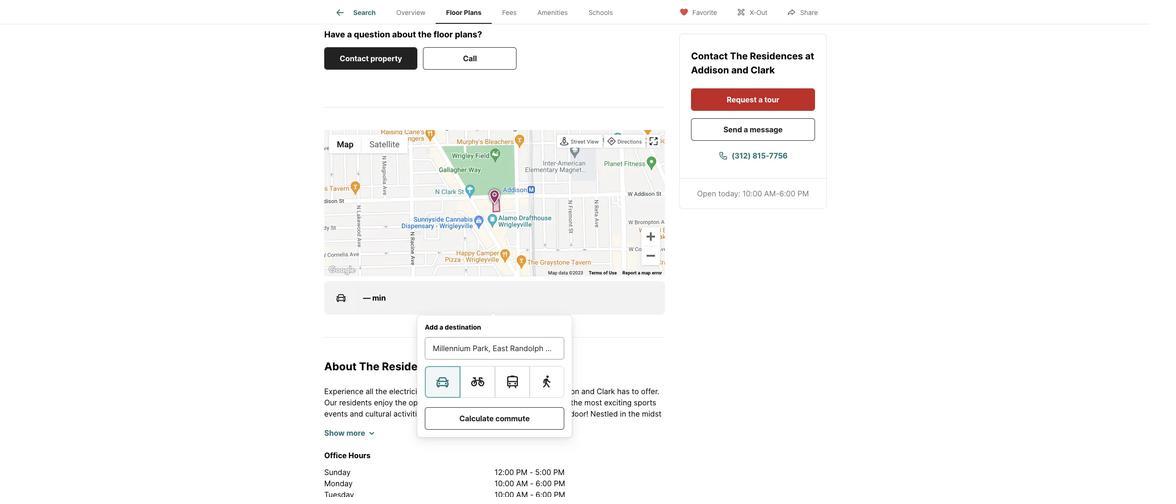 Task type: locate. For each thing, give the bounding box(es) containing it.
1 vertical spatial residences
[[382, 360, 443, 374]]

(312) left 815-
[[732, 151, 751, 161]]

cats
[[383, 477, 398, 486]]

satellite button
[[362, 135, 408, 154]]

in down opportunity
[[427, 409, 434, 419]]

contact property
[[340, 54, 402, 63]]

0 vertical spatial is
[[654, 443, 660, 453]]

(312) inside button
[[732, 151, 751, 161]]

2 vertical spatial at
[[587, 488, 594, 497]]

amenities tab
[[527, 1, 578, 24]]

and up most
[[581, 387, 595, 396]]

in up dogs,
[[420, 466, 426, 475]]

1 horizontal spatial contact
[[446, 488, 474, 497]]

residents down literally
[[460, 421, 493, 430]]

and down type a location or address 'text field'
[[505, 360, 525, 374]]

search link
[[335, 7, 376, 18]]

2 your from the left
[[520, 488, 536, 497]]

enjoy
[[374, 398, 393, 408]]

have a question about the floor plans?
[[324, 29, 482, 39]]

contact down don't
[[446, 488, 474, 497]]

1 vertical spatial residents
[[460, 421, 493, 430]]

1 your from the left
[[365, 488, 381, 497]]

1 horizontal spatial residences
[[498, 387, 539, 396]]

1 vertical spatial 10:00
[[495, 479, 514, 489]]

1 horizontal spatial from
[[519, 409, 535, 419]]

city down take
[[449, 409, 462, 419]]

a right the send
[[744, 125, 748, 134]]

destination
[[445, 324, 481, 331]]

residences
[[750, 51, 803, 62], [382, 360, 443, 374], [498, 387, 539, 396]]

best
[[324, 432, 340, 441]]

office hours
[[324, 451, 371, 461]]

from up "themselves"
[[519, 409, 535, 419]]

1 horizontal spatial sports
[[634, 398, 656, 408]]

1 vertical spatial is
[[586, 466, 591, 475]]

0 vertical spatial from
[[519, 409, 535, 419]]

6:00 down 7756
[[780, 189, 796, 198]]

call button
[[423, 47, 517, 70]]

plans
[[464, 9, 482, 16]]

0 horizontal spatial sports
[[416, 432, 438, 441]]

pm down convertible,
[[553, 468, 565, 477]]

at down pet
[[587, 488, 594, 497]]

Type a location or address text field
[[433, 343, 556, 354]]

of right rest
[[530, 443, 537, 453]]

in
[[427, 409, 434, 419], [620, 409, 626, 419], [420, 466, 426, 475]]

both
[[364, 477, 381, 486]]

at inside "the residences at addison and clark"
[[805, 51, 814, 62]]

1 horizontal spatial (312)
[[732, 151, 751, 161]]

0 horizontal spatial residences
[[382, 360, 443, 374]]

of down the chicago's
[[653, 432, 660, 441]]

sq.
[[506, 466, 517, 475]]

0 horizontal spatial steps
[[497, 409, 517, 419]]

tour
[[765, 95, 780, 104], [571, 488, 585, 497]]

1 vertical spatial at
[[446, 360, 456, 374]]

your
[[365, 488, 381, 497], [520, 488, 536, 497]]

error
[[652, 271, 662, 276]]

a right the request
[[759, 95, 763, 104]]

and up bustling
[[350, 409, 363, 419]]

some
[[540, 398, 559, 408]]

map left satellite
[[337, 139, 354, 149]]

and left pet
[[568, 477, 581, 486]]

overview
[[396, 9, 426, 16]]

sports down offer.
[[634, 398, 656, 408]]

fees
[[502, 9, 517, 16]]

today:
[[718, 189, 741, 198]]

contact inside contact property button
[[340, 54, 369, 63]]

10:00 left am-
[[743, 189, 762, 198]]

in down the "exciting"
[[620, 409, 626, 419]]

literally
[[470, 409, 495, 419]]

us
[[476, 488, 484, 497]]

map inside 'popup button'
[[337, 139, 354, 149]]

directions button
[[605, 136, 644, 148]]

the up offers
[[500, 443, 512, 453]]

our
[[324, 398, 337, 408]]

our down the some
[[537, 409, 549, 419]]

cultural
[[365, 409, 392, 419]]

1 horizontal spatial 10:00
[[743, 189, 762, 198]]

and down size
[[437, 477, 450, 486]]

tour right the request
[[765, 95, 780, 104]]

one
[[577, 454, 590, 464]]

search
[[353, 9, 376, 16]]

property
[[371, 54, 402, 63]]

to down excitement
[[452, 398, 459, 408]]

0 vertical spatial residences
[[750, 51, 803, 62]]

am-
[[764, 189, 780, 198]]

1 horizontal spatial at
[[587, 488, 594, 497]]

0 horizontal spatial map
[[337, 139, 354, 149]]

1 horizontal spatial tour
[[765, 95, 780, 104]]

0 horizontal spatial tour
[[571, 488, 585, 497]]

about the residences at addison and clark
[[324, 360, 555, 374]]

1 horizontal spatial is
[[654, 443, 660, 453]]

send
[[724, 125, 742, 134]]

electricity
[[389, 387, 424, 396]]

1 vertical spatial city
[[553, 443, 566, 453]]

contact for contact
[[691, 51, 730, 62]]

x-out button
[[729, 2, 776, 21]]

to right has at the right of the page
[[632, 387, 639, 396]]

shopping.
[[538, 432, 572, 441]]

2 horizontal spatial contact
[[691, 51, 730, 62]]

0 horizontal spatial in
[[420, 466, 426, 475]]

is left pet
[[586, 466, 591, 475]]

steps
[[497, 409, 517, 419], [568, 421, 588, 430]]

the down opportunity
[[436, 409, 447, 419]]

1 horizontal spatial map
[[548, 271, 558, 276]]

residents down experience
[[339, 398, 372, 408]]

0 horizontal spatial at
[[446, 360, 456, 374]]

clark up bedroom
[[634, 443, 652, 453]]

residences inside experience all the electricity and excitement the residences of addison and clark has to offer. our residents enjoy the opportunity to take full advantage of some of the most exciting sports events and cultural activities in the city - literally steps from our front door! nestled in the midst of a bustling iconic neighborhood, our residents find themselves just steps away from chicago's best restaurants, premier sports destinations and incredible shopping. with the convenience of the red line close by, you'll have quick access to the rest of the city as well. addison & clark is proud to be a smoke-free green building that offers studio convertible, one and two bedroom apartment homes, ranging in size from 501 to 1409 sq. ft. the community is pet friendly, welcoming both cats and dogs, and don't miss the outdoor dog park and pet spa - a real favorite for your furry roommates. contact us today for your personal tour at (312) 98
[[498, 387, 539, 396]]

1 vertical spatial steps
[[568, 421, 588, 430]]

residences inside "the residences at addison and clark"
[[750, 51, 803, 62]]

1 vertical spatial from
[[610, 421, 627, 430]]

1409
[[487, 466, 504, 475]]

0 vertical spatial steps
[[497, 409, 517, 419]]

and up pet
[[592, 454, 606, 464]]

0 horizontal spatial (312)
[[596, 488, 614, 497]]

schools
[[589, 9, 613, 16]]

2 horizontal spatial at
[[805, 51, 814, 62]]

your down outdoor
[[520, 488, 536, 497]]

events
[[324, 409, 348, 419]]

0 vertical spatial at
[[805, 51, 814, 62]]

at up excitement
[[446, 360, 456, 374]]

convenience
[[606, 432, 651, 441]]

2 horizontal spatial residences
[[750, 51, 803, 62]]

experience all the electricity and excitement the residences of addison and clark has to offer. our residents enjoy the opportunity to take full advantage of some of the most exciting sports events and cultural activities in the city - literally steps from our front door! nestled in the midst of a bustling iconic neighborhood, our residents find themselves just steps away from chicago's best restaurants, premier sports destinations and incredible shopping. with the convenience of the red line close by, you'll have quick access to the rest of the city as well. addison & clark is proud to be a smoke-free green building that offers studio convertible, one and two bedroom apartment homes, ranging in size from 501 to 1409 sq. ft. the community is pet friendly, welcoming both cats and dogs, and don't miss the outdoor dog park and pet spa - a real favorite for your furry roommates. contact us today for your personal tour at (312) 98
[[324, 387, 664, 497]]

and up the request
[[731, 65, 749, 76]]

open today: 10:00 am-6:00 pm
[[697, 189, 809, 198]]

for down outdoor
[[509, 488, 518, 497]]

building
[[440, 454, 468, 464]]

city down shopping.
[[553, 443, 566, 453]]

of up best
[[324, 421, 331, 430]]

a right have
[[347, 29, 352, 39]]

floor
[[446, 9, 463, 16]]

show more
[[324, 429, 365, 438]]

from up convenience
[[610, 421, 627, 430]]

the up the request
[[730, 51, 748, 62]]

—
[[363, 294, 371, 303]]

6:00 down 5:00
[[536, 479, 552, 489]]

1 vertical spatial our
[[447, 421, 458, 430]]

list box
[[425, 366, 564, 398]]

pm
[[798, 189, 809, 198], [516, 468, 528, 477], [553, 468, 565, 477], [554, 479, 565, 489]]

sunday
[[324, 468, 351, 477]]

- down take
[[464, 409, 468, 419]]

the left 'floor' at the left top of the page
[[418, 29, 432, 39]]

is up bedroom
[[654, 443, 660, 453]]

that
[[470, 454, 484, 464]]

steps down "door!" on the bottom of the page
[[568, 421, 588, 430]]

0 vertical spatial (312)
[[732, 151, 751, 161]]

tour down pet
[[571, 488, 585, 497]]

10:00 down 12:00
[[495, 479, 514, 489]]

of up the some
[[541, 387, 548, 396]]

0 vertical spatial tour
[[765, 95, 780, 104]]

a down events
[[334, 421, 338, 430]]

quick
[[443, 443, 462, 453]]

map left data
[[548, 271, 558, 276]]

with
[[574, 432, 591, 441]]

proud
[[324, 454, 345, 464]]

2 horizontal spatial in
[[620, 409, 626, 419]]

0 vertical spatial residents
[[339, 398, 372, 408]]

a right the be
[[367, 454, 372, 464]]

access
[[464, 443, 489, 453]]

clark up the some
[[527, 360, 555, 374]]

use
[[609, 271, 617, 276]]

0 horizontal spatial our
[[447, 421, 458, 430]]

- right "spa"
[[613, 477, 616, 486]]

2 vertical spatial from
[[444, 466, 461, 475]]

favorite
[[324, 488, 351, 497]]

— min
[[363, 294, 386, 303]]

the down electricity
[[395, 398, 407, 408]]

0 horizontal spatial is
[[586, 466, 591, 475]]

rest
[[514, 443, 528, 453]]

contact down question
[[340, 54, 369, 63]]

view
[[587, 139, 599, 145]]

furry
[[383, 488, 400, 497]]

pm right am-
[[798, 189, 809, 198]]

residences up 'advantage'
[[498, 387, 539, 396]]

residences down out
[[750, 51, 803, 62]]

0 vertical spatial map
[[337, 139, 354, 149]]

our up destinations
[[447, 421, 458, 430]]

the up today
[[491, 477, 502, 486]]

1 for from the left
[[353, 488, 363, 497]]

0 vertical spatial city
[[449, 409, 462, 419]]

0 horizontal spatial residents
[[339, 398, 372, 408]]

schools tab
[[578, 1, 623, 24]]

the inside "the residences at addison and clark"
[[730, 51, 748, 62]]

0 horizontal spatial for
[[353, 488, 363, 497]]

ft.
[[519, 466, 527, 475]]

1 vertical spatial map
[[548, 271, 558, 276]]

well.
[[578, 443, 594, 453]]

1 vertical spatial 6:00
[[536, 479, 552, 489]]

of
[[603, 271, 608, 276], [541, 387, 548, 396], [531, 398, 538, 408], [562, 398, 569, 408], [324, 421, 331, 430], [653, 432, 660, 441], [530, 443, 537, 453]]

most
[[585, 398, 602, 408]]

to up offers
[[491, 443, 498, 453]]

1 horizontal spatial for
[[509, 488, 518, 497]]

clark up request a tour
[[751, 65, 775, 76]]

free
[[400, 454, 414, 464]]

0 vertical spatial our
[[537, 409, 549, 419]]

the up all
[[359, 360, 380, 374]]

floor plans
[[446, 9, 482, 16]]

from
[[519, 409, 535, 419], [610, 421, 627, 430], [444, 466, 461, 475]]

addison
[[691, 65, 729, 76], [459, 360, 502, 374], [550, 387, 579, 396], [596, 443, 625, 453]]

the
[[730, 51, 748, 62], [359, 360, 380, 374], [483, 387, 496, 396], [529, 466, 542, 475]]

pm down community at the bottom of page
[[554, 479, 565, 489]]

1 horizontal spatial in
[[427, 409, 434, 419]]

plans?
[[455, 29, 482, 39]]

501
[[463, 466, 475, 475]]

0 horizontal spatial contact
[[340, 54, 369, 63]]

the up dog
[[529, 466, 542, 475]]

0 vertical spatial sports
[[634, 398, 656, 408]]

0 horizontal spatial 10:00
[[495, 479, 514, 489]]

1 horizontal spatial our
[[537, 409, 549, 419]]

park
[[550, 477, 566, 486]]

for down 'welcoming' at bottom
[[353, 488, 363, 497]]

the
[[418, 29, 432, 39], [376, 387, 387, 396], [395, 398, 407, 408], [571, 398, 582, 408], [436, 409, 447, 419], [628, 409, 640, 419], [593, 432, 604, 441], [324, 443, 336, 453], [500, 443, 512, 453], [539, 443, 551, 453], [491, 477, 502, 486]]

1 horizontal spatial your
[[520, 488, 536, 497]]

1 vertical spatial tour
[[571, 488, 585, 497]]

a left the real
[[618, 477, 623, 486]]

has
[[617, 387, 630, 396]]

destinations
[[440, 432, 484, 441]]

the residences at addison and clark
[[691, 51, 814, 76]]

is
[[654, 443, 660, 453], [586, 466, 591, 475]]

your down both
[[365, 488, 381, 497]]

tab list containing search
[[324, 0, 631, 24]]

a right add
[[440, 324, 443, 331]]

steps down 'advantage'
[[497, 409, 517, 419]]

&
[[627, 443, 632, 453]]

residences up electricity
[[382, 360, 443, 374]]

0 vertical spatial 6:00
[[780, 189, 796, 198]]

map button
[[329, 135, 362, 154]]

(312) down "spa"
[[596, 488, 614, 497]]

2 horizontal spatial from
[[610, 421, 627, 430]]

bedroom
[[623, 454, 655, 464]]

0 horizontal spatial 6:00
[[536, 479, 552, 489]]

outdoor
[[504, 477, 532, 486]]

2 vertical spatial residences
[[498, 387, 539, 396]]

commute
[[496, 414, 530, 423]]

menu bar
[[329, 135, 408, 154]]

sports up have at bottom left
[[416, 432, 438, 441]]

contact down favorite at the top
[[691, 51, 730, 62]]

request
[[727, 95, 757, 104]]

calculate
[[459, 414, 494, 423]]

tab list
[[324, 0, 631, 24]]

x-out
[[750, 8, 768, 16]]

1 vertical spatial (312)
[[596, 488, 614, 497]]

0 horizontal spatial your
[[365, 488, 381, 497]]

2 for from the left
[[509, 488, 518, 497]]

map
[[337, 139, 354, 149], [548, 271, 558, 276]]

addison up the request
[[691, 65, 729, 76]]

at down share
[[805, 51, 814, 62]]

the up "door!" on the bottom of the page
[[571, 398, 582, 408]]



Task type: vqa. For each thing, say whether or not it's contained in the screenshot.
us
yes



Task type: describe. For each thing, give the bounding box(es) containing it.
pm up am
[[516, 468, 528, 477]]

terms of use
[[589, 271, 617, 276]]

out
[[757, 8, 768, 16]]

data
[[559, 271, 568, 276]]

addison up two
[[596, 443, 625, 453]]

tour inside experience all the electricity and excitement the residences of addison and clark has to offer. our residents enjoy the opportunity to take full advantage of some of the most exciting sports events and cultural activities in the city - literally steps from our front door! nestled in the midst of a bustling iconic neighborhood, our residents find themselves just steps away from chicago's best restaurants, premier sports destinations and incredible shopping. with the convenience of the red line close by, you'll have quick access to the rest of the city as well. addison & clark is proud to be a smoke-free green building that offers studio convertible, one and two bedroom apartment homes, ranging in size from 501 to 1409 sq. ft. the community is pet friendly, welcoming both cats and dogs, and don't miss the outdoor dog park and pet spa - a real favorite for your furry roommates. contact us today for your personal tour at (312) 98
[[571, 488, 585, 497]]

about
[[324, 360, 357, 374]]

by,
[[392, 443, 402, 453]]

apartment
[[324, 466, 361, 475]]

google image
[[327, 265, 358, 277]]

open
[[697, 189, 716, 198]]

friendly,
[[607, 466, 636, 475]]

overview tab
[[386, 1, 436, 24]]

message
[[750, 125, 783, 134]]

pet
[[583, 477, 595, 486]]

calculate commute button
[[425, 408, 564, 430]]

addison down type a location or address 'text field'
[[459, 360, 502, 374]]

floor
[[434, 29, 453, 39]]

- right ft.
[[530, 468, 533, 477]]

addison up the some
[[550, 387, 579, 396]]

satellite
[[370, 139, 400, 149]]

size
[[428, 466, 442, 475]]

activities
[[394, 409, 425, 419]]

add a destination
[[425, 324, 481, 331]]

x-
[[750, 8, 757, 16]]

to up miss at the left of page
[[477, 466, 485, 475]]

community
[[544, 466, 583, 475]]

miss
[[472, 477, 489, 486]]

0 horizontal spatial from
[[444, 466, 461, 475]]

iconic
[[370, 421, 391, 430]]

at inside experience all the electricity and excitement the residences of addison and clark has to offer. our residents enjoy the opportunity to take full advantage of some of the most exciting sports events and cultural activities in the city - literally steps from our front door! nestled in the midst of a bustling iconic neighborhood, our residents find themselves just steps away from chicago's best restaurants, premier sports destinations and incredible shopping. with the convenience of the red line close by, you'll have quick access to the rest of the city as well. addison & clark is proud to be a smoke-free green building that offers studio convertible, one and two bedroom apartment homes, ranging in size from 501 to 1409 sq. ft. the community is pet friendly, welcoming both cats and dogs, and don't miss the outdoor dog park and pet spa - a real favorite for your furry roommates. contact us today for your personal tour at (312) 98
[[587, 488, 594, 497]]

office
[[324, 451, 347, 461]]

contact inside experience all the electricity and excitement the residences of addison and clark has to offer. our residents enjoy the opportunity to take full advantage of some of the most exciting sports events and cultural activities in the city - literally steps from our front door! nestled in the midst of a bustling iconic neighborhood, our residents find themselves just steps away from chicago's best restaurants, premier sports destinations and incredible shopping. with the convenience of the red line close by, you'll have quick access to the rest of the city as well. addison & clark is proud to be a smoke-free green building that offers studio convertible, one and two bedroom apartment homes, ranging in size from 501 to 1409 sq. ft. the community is pet friendly, welcoming both cats and dogs, and don't miss the outdoor dog park and pet spa - a real favorite for your furry roommates. contact us today for your personal tour at (312) 98
[[446, 488, 474, 497]]

green
[[417, 454, 438, 464]]

send a message
[[724, 125, 783, 134]]

show more button
[[324, 428, 375, 439]]

menu bar containing map
[[329, 135, 408, 154]]

the down away
[[593, 432, 604, 441]]

1 horizontal spatial steps
[[568, 421, 588, 430]]

of left the some
[[531, 398, 538, 408]]

tour inside button
[[765, 95, 780, 104]]

favorite
[[693, 8, 717, 16]]

©2023
[[569, 271, 583, 276]]

terms
[[589, 271, 602, 276]]

find
[[495, 421, 509, 430]]

1 horizontal spatial residents
[[460, 421, 493, 430]]

amenities
[[537, 9, 568, 16]]

map data ©2023
[[548, 271, 583, 276]]

red
[[338, 443, 352, 453]]

the up the chicago's
[[628, 409, 640, 419]]

welcoming
[[324, 477, 362, 486]]

of up front
[[562, 398, 569, 408]]

and down find
[[486, 432, 499, 441]]

hours
[[349, 451, 371, 461]]

as
[[568, 443, 576, 453]]

and up opportunity
[[426, 387, 439, 396]]

5:00
[[535, 468, 551, 477]]

more
[[346, 429, 365, 438]]

of left use
[[603, 271, 608, 276]]

roommates.
[[402, 488, 444, 497]]

front
[[551, 409, 568, 419]]

line
[[354, 443, 369, 453]]

fees tab
[[492, 1, 527, 24]]

report a map error link
[[623, 271, 662, 276]]

contact property button
[[324, 47, 418, 70]]

1 horizontal spatial 6:00
[[780, 189, 796, 198]]

a inside the send a message button
[[744, 125, 748, 134]]

call
[[463, 54, 477, 63]]

opportunity
[[409, 398, 450, 408]]

monday
[[324, 479, 353, 489]]

terms of use link
[[589, 271, 617, 276]]

all
[[366, 387, 373, 396]]

premier
[[386, 432, 413, 441]]

contact for contact property
[[340, 54, 369, 63]]

addison inside "the residences at addison and clark"
[[691, 65, 729, 76]]

street
[[571, 139, 586, 145]]

report a map error
[[623, 271, 662, 276]]

map region
[[276, 77, 755, 317]]

have
[[324, 29, 345, 39]]

the up enjoy
[[376, 387, 387, 396]]

1 horizontal spatial city
[[553, 443, 566, 453]]

(312) 815-7756 link
[[691, 145, 815, 167]]

12:00 pm - 5:00 pm
[[495, 468, 565, 477]]

map for map data ©2023
[[548, 271, 558, 276]]

(312) 815-7756 button
[[691, 145, 815, 167]]

street view button
[[558, 136, 601, 148]]

the up convertible,
[[539, 443, 551, 453]]

the down best
[[324, 443, 336, 453]]

you'll
[[404, 443, 422, 453]]

(312) inside experience all the electricity and excitement the residences of addison and clark has to offer. our residents enjoy the opportunity to take full advantage of some of the most exciting sports events and cultural activities in the city - literally steps from our front door! nestled in the midst of a bustling iconic neighborhood, our residents find themselves just steps away from chicago's best restaurants, premier sports destinations and incredible shopping. with the convenience of the red line close by, you'll have quick access to the rest of the city as well. addison & clark is proud to be a smoke-free green building that offers studio convertible, one and two bedroom apartment homes, ranging in size from 501 to 1409 sq. ft. the community is pet friendly, welcoming both cats and dogs, and don't miss the outdoor dog park and pet spa - a real favorite for your furry roommates. contact us today for your personal tour at (312) 98
[[596, 488, 614, 497]]

1 vertical spatial sports
[[416, 432, 438, 441]]

neighborhood,
[[393, 421, 445, 430]]

question
[[354, 29, 390, 39]]

share
[[800, 8, 818, 16]]

0 horizontal spatial city
[[449, 409, 462, 419]]

clark up the "exciting"
[[597, 387, 615, 396]]

homes,
[[363, 466, 389, 475]]

clark inside "the residences at addison and clark"
[[751, 65, 775, 76]]

show
[[324, 429, 345, 438]]

request a tour button
[[691, 88, 815, 111]]

dog
[[534, 477, 548, 486]]

today
[[486, 488, 506, 497]]

- left dog
[[530, 479, 534, 489]]

map for map
[[337, 139, 354, 149]]

map
[[642, 271, 651, 276]]

away
[[590, 421, 608, 430]]

floor plans tab
[[436, 1, 492, 24]]

real
[[625, 477, 638, 486]]

have
[[424, 443, 441, 453]]

send a message button
[[691, 118, 815, 141]]

themselves
[[511, 421, 551, 430]]

experience
[[324, 387, 364, 396]]

0 vertical spatial 10:00
[[743, 189, 762, 198]]

the up full
[[483, 387, 496, 396]]

spa
[[597, 477, 611, 486]]

a inside request a tour button
[[759, 95, 763, 104]]

pet
[[593, 466, 605, 475]]

offers
[[486, 454, 507, 464]]

a left the map
[[638, 271, 640, 276]]

door!
[[570, 409, 588, 419]]

call link
[[423, 47, 517, 70]]

and inside "the residences at addison and clark"
[[731, 65, 749, 76]]

offer.
[[641, 387, 660, 396]]

convertible,
[[533, 454, 575, 464]]

add
[[425, 324, 438, 331]]

to left the be
[[347, 454, 354, 464]]

and down ranging at the left of the page
[[400, 477, 413, 486]]



